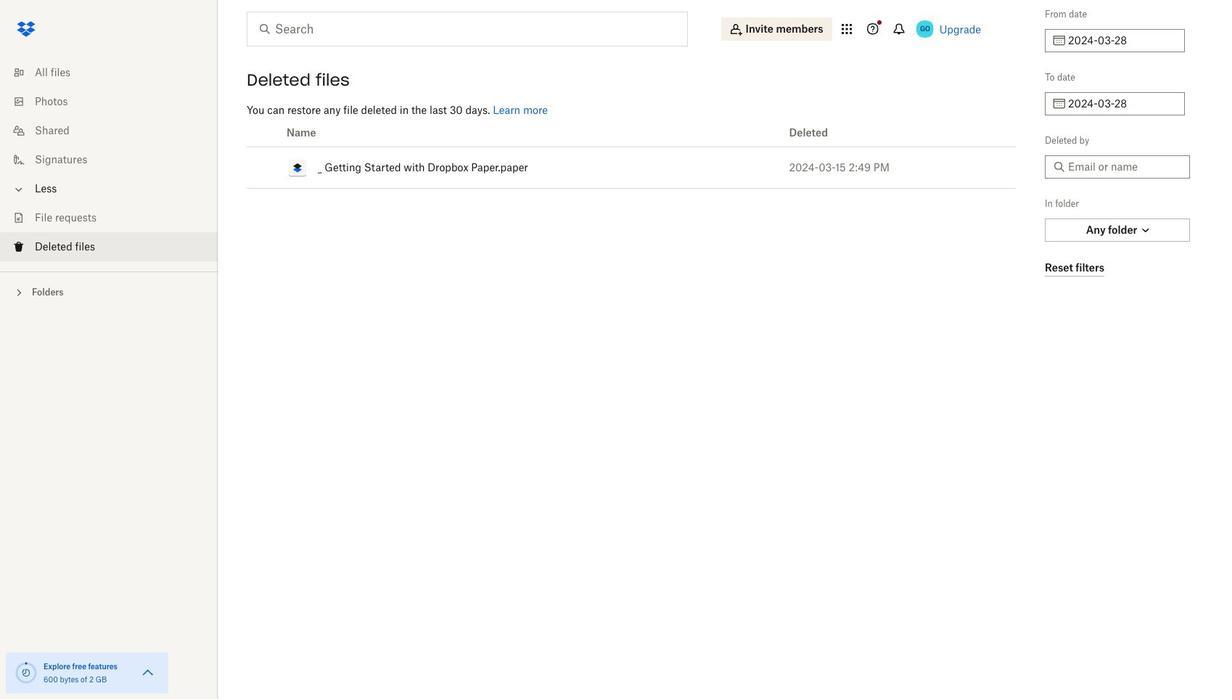 Task type: locate. For each thing, give the bounding box(es) containing it.
quota usage image
[[15, 661, 38, 685]]

cell
[[247, 147, 283, 188]]

None text field
[[1069, 33, 1177, 49]]

list
[[0, 49, 218, 272]]

restore _ getting started with dropbox paper.paper row
[[247, 147, 1016, 188]]

select this row column header
[[247, 119, 283, 147]]

table
[[247, 119, 1016, 189]]

column header
[[283, 119, 778, 147], [778, 119, 1016, 147]]

None text field
[[1069, 96, 1177, 112]]

list item
[[0, 232, 218, 261]]

row
[[247, 119, 1016, 147]]



Task type: describe. For each thing, give the bounding box(es) containing it.
dropbox image
[[12, 15, 41, 44]]

less image
[[12, 182, 26, 197]]

1 column header from the left
[[283, 119, 778, 147]]

Email or name text field
[[1069, 159, 1182, 175]]

Search in folder "Dropbox" text field
[[275, 20, 658, 38]]

quota usage progress bar
[[15, 661, 38, 685]]

2 column header from the left
[[778, 119, 1016, 147]]



Task type: vqa. For each thing, say whether or not it's contained in the screenshot.
the right with
no



